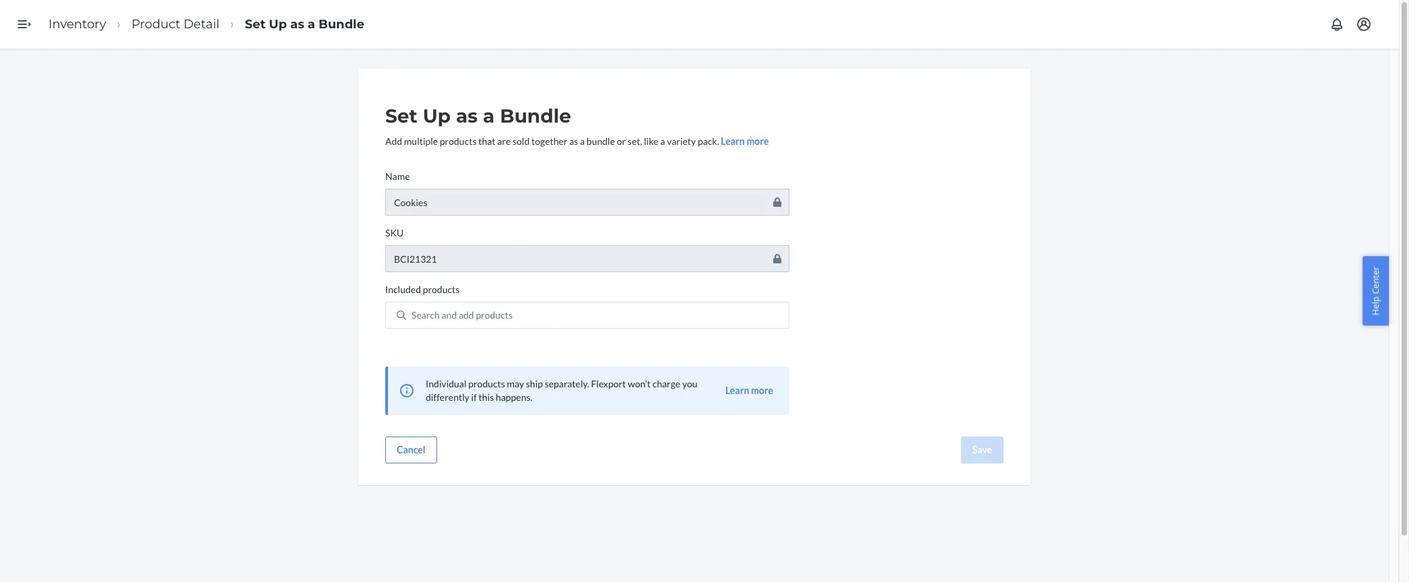 Task type: describe. For each thing, give the bounding box(es) containing it.
1 vertical spatial set up as a bundle
[[385, 104, 571, 127]]

1 vertical spatial set
[[385, 104, 417, 127]]

breadcrumbs navigation
[[38, 4, 375, 44]]

open notifications image
[[1329, 16, 1345, 32]]

included products
[[385, 284, 460, 295]]

and
[[442, 309, 457, 321]]

0 vertical spatial learn more button
[[721, 135, 769, 148]]

multiple
[[404, 135, 438, 147]]

detail
[[184, 17, 220, 31]]

search image
[[397, 311, 406, 320]]

if
[[471, 391, 477, 403]]

like
[[644, 135, 659, 147]]

save
[[973, 444, 992, 455]]

set inside breadcrumbs navigation
[[245, 17, 266, 31]]

2 horizontal spatial as
[[569, 135, 578, 147]]

help center
[[1370, 267, 1382, 316]]

individual products may ship separately. flexport won't charge you differently if this happens.
[[426, 378, 698, 403]]

included
[[385, 284, 421, 295]]

may
[[507, 378, 524, 389]]

you
[[682, 378, 698, 389]]

products right the add
[[476, 309, 513, 321]]

are
[[497, 135, 511, 147]]

ship
[[526, 378, 543, 389]]

add multiple products that are sold together as a bundle or set, like a variety pack. learn more
[[385, 135, 769, 147]]

up inside breadcrumbs navigation
[[269, 17, 287, 31]]

more inside button
[[751, 385, 773, 396]]

add
[[459, 309, 474, 321]]

0 vertical spatial learn
[[721, 135, 745, 147]]

1 vertical spatial bundle
[[500, 104, 571, 127]]

charge
[[653, 378, 681, 389]]

variety
[[667, 135, 696, 147]]

help
[[1370, 296, 1382, 316]]

open account menu image
[[1356, 16, 1372, 32]]

separately.
[[545, 378, 589, 389]]

save button
[[961, 437, 1004, 463]]

product
[[131, 17, 180, 31]]



Task type: locate. For each thing, give the bounding box(es) containing it.
search and add products
[[412, 309, 513, 321]]

0 vertical spatial bundle
[[319, 17, 364, 31]]

1 vertical spatial as
[[456, 104, 478, 127]]

learn more button
[[721, 135, 769, 148], [725, 384, 773, 397]]

product detail
[[131, 17, 220, 31]]

1 vertical spatial more
[[751, 385, 773, 396]]

flexport
[[591, 378, 626, 389]]

set
[[245, 17, 266, 31], [385, 104, 417, 127]]

0 horizontal spatial set up as a bundle
[[245, 17, 364, 31]]

happens.
[[496, 391, 533, 403]]

products
[[440, 135, 477, 147], [423, 284, 460, 295], [476, 309, 513, 321], [468, 378, 505, 389]]

1 vertical spatial up
[[423, 104, 451, 127]]

as
[[290, 17, 304, 31], [456, 104, 478, 127], [569, 135, 578, 147]]

0 horizontal spatial as
[[290, 17, 304, 31]]

individual
[[426, 378, 467, 389]]

lock image for name
[[773, 197, 781, 207]]

won't
[[628, 378, 651, 389]]

None text field
[[385, 245, 790, 272]]

0 vertical spatial set
[[245, 17, 266, 31]]

0 vertical spatial lock image
[[773, 197, 781, 207]]

1 vertical spatial lock image
[[773, 253, 781, 264]]

lock image
[[773, 197, 781, 207], [773, 253, 781, 264]]

products left the that
[[440, 135, 477, 147]]

a
[[308, 17, 315, 31], [483, 104, 495, 127], [580, 135, 585, 147], [660, 135, 665, 147]]

pack.
[[698, 135, 719, 147]]

0 horizontal spatial up
[[269, 17, 287, 31]]

set,
[[628, 135, 642, 147]]

1 horizontal spatial bundle
[[500, 104, 571, 127]]

set right detail
[[245, 17, 266, 31]]

cancel button
[[385, 437, 437, 463]]

learn right pack. in the top of the page
[[721, 135, 745, 147]]

center
[[1370, 267, 1382, 294]]

sku
[[385, 227, 404, 238]]

bundle inside breadcrumbs navigation
[[319, 17, 364, 31]]

0 vertical spatial as
[[290, 17, 304, 31]]

set up as a bundle link
[[245, 17, 364, 31]]

help center button
[[1363, 256, 1389, 326]]

1 horizontal spatial up
[[423, 104, 451, 127]]

product detail link
[[131, 17, 220, 31]]

0 vertical spatial more
[[747, 135, 769, 147]]

None text field
[[385, 189, 790, 216]]

learn right you
[[725, 385, 749, 396]]

name
[[385, 170, 410, 182]]

products inside individual products may ship separately. flexport won't charge you differently if this happens.
[[468, 378, 505, 389]]

1 horizontal spatial set up as a bundle
[[385, 104, 571, 127]]

1 horizontal spatial as
[[456, 104, 478, 127]]

or
[[617, 135, 626, 147]]

learn
[[721, 135, 745, 147], [725, 385, 749, 396]]

1 vertical spatial learn more button
[[725, 384, 773, 397]]

0 horizontal spatial set
[[245, 17, 266, 31]]

1 vertical spatial learn
[[725, 385, 749, 396]]

0 horizontal spatial bundle
[[319, 17, 364, 31]]

add
[[385, 135, 402, 147]]

0 vertical spatial set up as a bundle
[[245, 17, 364, 31]]

bundle
[[587, 135, 615, 147]]

2 vertical spatial as
[[569, 135, 578, 147]]

1 lock image from the top
[[773, 197, 781, 207]]

a inside navigation
[[308, 17, 315, 31]]

more
[[747, 135, 769, 147], [751, 385, 773, 396]]

inventory link
[[49, 17, 106, 31]]

1 horizontal spatial set
[[385, 104, 417, 127]]

inventory
[[49, 17, 106, 31]]

up
[[269, 17, 287, 31], [423, 104, 451, 127]]

set up add
[[385, 104, 417, 127]]

together
[[532, 135, 568, 147]]

differently
[[426, 391, 469, 403]]

search
[[412, 309, 440, 321]]

0 vertical spatial up
[[269, 17, 287, 31]]

open navigation image
[[16, 16, 32, 32]]

set up as a bundle inside breadcrumbs navigation
[[245, 17, 364, 31]]

sold
[[513, 135, 530, 147]]

that
[[478, 135, 496, 147]]

products up and
[[423, 284, 460, 295]]

learn more button right you
[[725, 384, 773, 397]]

cancel
[[397, 444, 426, 455]]

2 lock image from the top
[[773, 253, 781, 264]]

as inside breadcrumbs navigation
[[290, 17, 304, 31]]

bundle
[[319, 17, 364, 31], [500, 104, 571, 127]]

this
[[479, 391, 494, 403]]

learn more
[[725, 385, 773, 396]]

products up this
[[468, 378, 505, 389]]

learn more button right pack. in the top of the page
[[721, 135, 769, 148]]

set up as a bundle
[[245, 17, 364, 31], [385, 104, 571, 127]]

lock image for sku
[[773, 253, 781, 264]]



Task type: vqa. For each thing, say whether or not it's contained in the screenshot.
'ship'
yes



